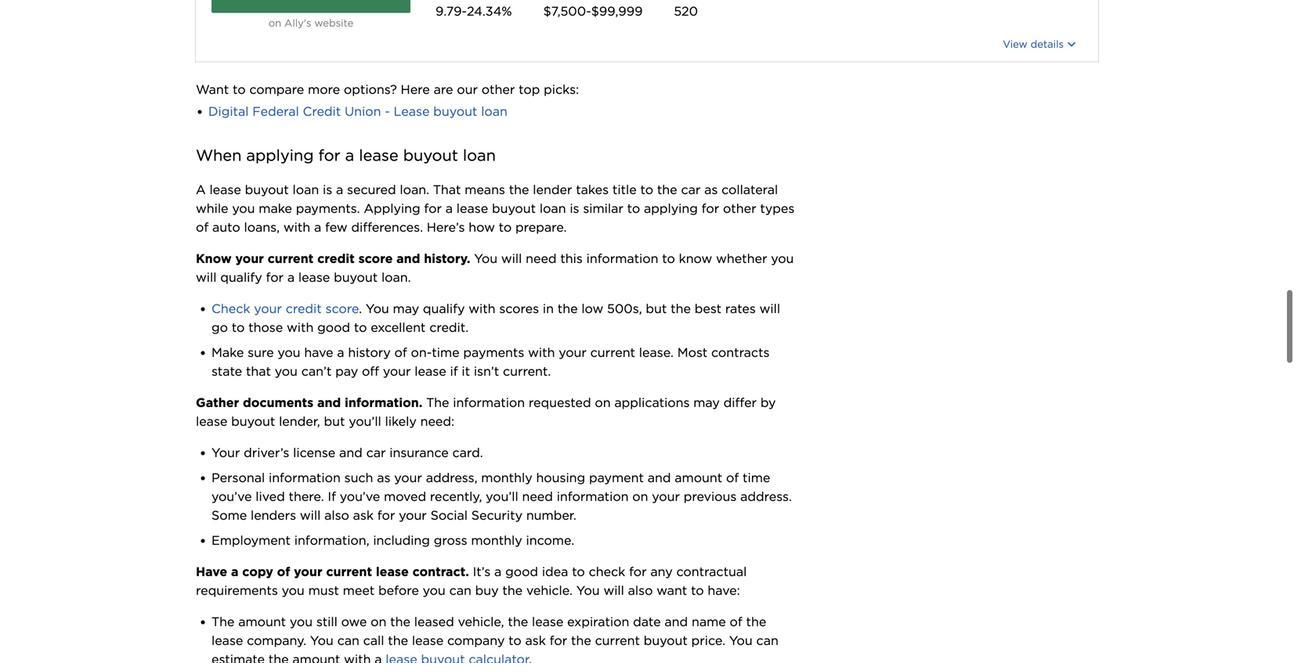 Task type: describe. For each thing, give the bounding box(es) containing it.
for inside the amount you still owe on the leased vehicle, the lease expiration date and name of the lease company. you can call the lease company to ask for the current buyout price. you can estimate the amount with a
[[550, 634, 567, 649]]

you inside . you may qualify with scores in the low 500s, but the best rates will go to those with good to excellent credit.
[[366, 301, 389, 317]]

have:
[[708, 584, 740, 599]]

meet
[[343, 584, 375, 599]]

on inside "the information requested on applications may differ by lease buyout lender, but you'll likely need:"
[[595, 395, 611, 411]]

lender,
[[279, 414, 320, 430]]

the for amount
[[212, 615, 235, 630]]

auto
[[212, 220, 240, 235]]

gather documents and information.
[[196, 395, 426, 411]]

go
[[212, 320, 228, 336]]

information down payment
[[557, 489, 629, 505]]

you right that
[[275, 364, 298, 379]]

your
[[212, 446, 240, 461]]

lease up secured
[[359, 146, 399, 165]]

buyout up make
[[245, 182, 289, 198]]

check your credit score
[[212, 301, 359, 317]]

other inside want to compare more options? here are our other top picks: digital federal credit union - lease buyout loan
[[482, 82, 515, 97]]

call
[[363, 634, 384, 649]]

lease inside "the information requested on applications may differ by lease buyout lender, but you'll likely need:"
[[196, 414, 228, 430]]

the down company.
[[269, 652, 289, 664]]

copy
[[242, 565, 273, 580]]

sure
[[248, 345, 274, 361]]

gross
[[434, 533, 467, 549]]

of inside the amount you still owe on the leased vehicle, the lease expiration date and name of the lease company. you can call the lease company to ask for the current buyout price. you can estimate the amount with a
[[730, 615, 743, 630]]

on ally's website
[[269, 17, 354, 29]]

likely
[[385, 414, 417, 430]]

in
[[543, 301, 554, 317]]

documents
[[243, 395, 314, 411]]

vehicle,
[[458, 615, 504, 630]]

digital federal credit union - lease buyout loan link
[[208, 104, 508, 119]]

your up moved
[[394, 471, 422, 486]]

$7,500-
[[544, 4, 591, 19]]

for inside personal information such as your address, monthly housing payment and amount of time you've lived there. if you've moved recently, you'll need information on your previous address. some lenders will also ask for your social security number.
[[378, 508, 395, 524]]

you inside it's a good idea to check for any contractual requirements you must meet before you can buy the vehicle. you will also want to have:
[[577, 584, 600, 599]]

whether
[[716, 251, 767, 267]]

0 vertical spatial score
[[359, 251, 393, 267]]

your up those
[[254, 301, 282, 317]]

2 you've from the left
[[340, 489, 380, 505]]

personal information such as your address, monthly housing payment and amount of time you've lived there. if you've moved recently, you'll need information on your previous address. some lenders will also ask for your social security number.
[[212, 471, 792, 524]]

name
[[692, 615, 726, 630]]

it's a good idea to check for any contractual requirements you must meet before you can buy the vehicle. you will also want to have:
[[196, 565, 747, 599]]

for up here's
[[424, 201, 442, 216]]

0 horizontal spatial can
[[337, 634, 360, 649]]

still
[[316, 615, 338, 630]]

scores
[[499, 301, 539, 317]]

there.
[[289, 489, 324, 505]]

will down prepare.
[[501, 251, 522, 267]]

on inside personal information such as your address, monthly housing payment and amount of time you've lived there. if you've moved recently, you'll need information on your previous address. some lenders will also ask for your social security number.
[[633, 489, 648, 505]]

but inside . you may qualify with scores in the low 500s, but the best rates will go to those with good to excellent credit.
[[646, 301, 667, 317]]

will down know
[[196, 270, 217, 285]]

union
[[345, 104, 381, 119]]

you left the must
[[282, 584, 305, 599]]

those
[[248, 320, 283, 336]]

buyout inside "the information requested on applications may differ by lease buyout lender, but you'll likely need:"
[[231, 414, 275, 430]]

applications
[[615, 395, 690, 411]]

and down 'can't'
[[317, 395, 341, 411]]

buyout inside the amount you still owe on the leased vehicle, the lease expiration date and name of the lease company. you can call the lease company to ask for the current buyout price. you can estimate the amount with a
[[644, 634, 688, 649]]

payments
[[463, 345, 524, 361]]

history
[[348, 345, 391, 361]]

monthly inside personal information such as your address, monthly housing payment and amount of time you've lived there. if you've moved recently, you'll need information on your previous address. some lenders will also ask for your social security number.
[[481, 471, 533, 486]]

rates
[[726, 301, 756, 317]]

information up there.
[[269, 471, 341, 486]]

lease down vehicle. at the left bottom of the page
[[532, 615, 564, 630]]

on left ally's
[[269, 17, 281, 29]]

previous
[[684, 489, 737, 505]]

vehicle.
[[527, 584, 573, 599]]

information.
[[345, 395, 423, 411]]

current down loans,
[[268, 251, 314, 267]]

lease up while
[[210, 182, 241, 198]]

know your current credit score and history.
[[196, 251, 470, 267]]

as inside a lease buyout loan is a secured loan. that means the lender takes title to the car as collateral while you make payments. applying for a lease buyout loan is similar to applying for other types of auto loans, with a few differences. here's how to prepare.
[[705, 182, 718, 198]]

of inside a lease buyout loan is a secured loan. that means the lender takes title to the car as collateral while you make payments. applying for a lease buyout loan is similar to applying for other types of auto loans, with a few differences. here's how to prepare.
[[196, 220, 209, 235]]

to inside the amount you still owe on the leased vehicle, the lease expiration date and name of the lease company. you can call the lease company to ask for the current buyout price. you can estimate the amount with a
[[509, 634, 522, 649]]

on inside the amount you still owe on the leased vehicle, the lease expiration date and name of the lease company. you can call the lease company to ask for the current buyout price. you can estimate the amount with a
[[371, 615, 387, 630]]

any
[[651, 565, 673, 580]]

date
[[633, 615, 661, 630]]

your up the must
[[294, 565, 322, 580]]

1 you've from the left
[[212, 489, 252, 505]]

a left few
[[314, 220, 321, 235]]

number.
[[526, 508, 577, 524]]

you inside you will need this information to know whether you will qualify for a lease buyout loan.
[[771, 251, 794, 267]]

license
[[293, 446, 336, 461]]

ask inside the amount you still owe on the leased vehicle, the lease expiration date and name of the lease company. you can call the lease company to ask for the current buyout price. you can estimate the amount with a
[[525, 634, 546, 649]]

off
[[362, 364, 379, 379]]

when applying for a lease buyout loan
[[196, 146, 496, 165]]

also inside it's a good idea to check for any contractual requirements you must meet before you can buy the vehicle. you will also want to have:
[[628, 584, 653, 599]]

information inside you will need this information to know whether you will qualify for a lease buyout loan.
[[587, 251, 659, 267]]

the left best
[[671, 301, 691, 317]]

the right 'call'
[[388, 634, 408, 649]]

1 vertical spatial car
[[366, 446, 386, 461]]

the information requested on applications may differ by lease buyout lender, but you'll likely need:
[[196, 395, 776, 430]]

lenders
[[251, 508, 296, 524]]

the left lender
[[509, 182, 529, 198]]

requirements
[[196, 584, 278, 599]]

loan. inside a lease buyout loan is a secured loan. that means the lender takes title to the car as collateral while you make payments. applying for a lease buyout loan is similar to applying for other types of auto loans, with a few differences. here's how to prepare.
[[400, 182, 429, 198]]

view details
[[1003, 38, 1064, 50]]

pay
[[335, 364, 358, 379]]

of inside personal information such as your address, monthly housing payment and amount of time you've lived there. if you've moved recently, you'll need information on your previous address. some lenders will also ask for your social security number.
[[726, 471, 739, 486]]

. you may qualify with scores in the low 500s, but the best rates will go to those with good to excellent credit.
[[212, 301, 780, 336]]

on-
[[411, 345, 432, 361]]

0 horizontal spatial amount
[[238, 615, 286, 630]]

idea
[[542, 565, 568, 580]]

secured
[[347, 182, 396, 198]]

information inside "the information requested on applications may differ by lease buyout lender, but you'll likely need:"
[[453, 395, 525, 411]]

gather
[[196, 395, 239, 411]]

the right "name"
[[746, 615, 767, 630]]

lender
[[533, 182, 572, 198]]

security
[[472, 508, 523, 524]]

takes
[[576, 182, 609, 198]]

similar
[[583, 201, 624, 216]]

leased
[[414, 615, 454, 630]]

for down credit
[[319, 146, 341, 165]]

options?
[[344, 82, 397, 97]]

you'll inside "the information requested on applications may differ by lease buyout lender, but you'll likely need:"
[[349, 414, 381, 430]]

of inside the make sure you have a history of on-time payments with your current lease. most contracts state that you can't pay off your lease if it isn't current.
[[395, 345, 407, 361]]

you right sure
[[278, 345, 301, 361]]

requested
[[529, 395, 591, 411]]

of right copy
[[277, 565, 290, 580]]

have
[[196, 565, 227, 580]]

current up meet
[[326, 565, 372, 580]]

the amount you still owe on the leased vehicle, the lease expiration date and name of the lease company. you can call the lease company to ask for the current buyout price. you can estimate the amount with a
[[212, 615, 779, 664]]

1 vertical spatial monthly
[[471, 533, 522, 549]]

the down expiration
[[571, 634, 591, 649]]

lease up before
[[376, 565, 409, 580]]

including
[[373, 533, 430, 549]]

and inside personal information such as your address, monthly housing payment and amount of time you've lived there. if you've moved recently, you'll need information on your previous address. some lenders will also ask for your social security number.
[[648, 471, 671, 486]]

you down the still
[[310, 634, 334, 649]]

by
[[761, 395, 776, 411]]

your down moved
[[399, 508, 427, 524]]

with inside the make sure you have a history of on-time payments with your current lease. most contracts state that you can't pay off your lease if it isn't current.
[[528, 345, 555, 361]]

ally's
[[284, 17, 311, 29]]

500s,
[[607, 301, 642, 317]]

history.
[[424, 251, 470, 267]]

other inside a lease buyout loan is a secured loan. that means the lender takes title to the car as collateral while you make payments. applying for a lease buyout loan is similar to applying for other types of auto loans, with a few differences. here's how to prepare.
[[723, 201, 757, 216]]

to right go
[[232, 320, 245, 336]]

loans,
[[244, 220, 280, 235]]

1 vertical spatial credit
[[286, 301, 322, 317]]

recently,
[[430, 489, 482, 505]]

0 horizontal spatial is
[[323, 182, 332, 198]]

here
[[401, 82, 430, 97]]

your right off
[[383, 364, 411, 379]]

picks:
[[544, 82, 579, 97]]

the right title
[[657, 182, 678, 198]]

differences.
[[351, 220, 423, 235]]

ask inside personal information such as your address, monthly housing payment and amount of time you've lived there. if you've moved recently, you'll need information on your previous address. some lenders will also ask for your social security number.
[[353, 508, 374, 524]]

buyout inside want to compare more options? here are our other top picks: digital federal credit union - lease buyout loan
[[434, 104, 478, 119]]

prepare.
[[516, 220, 567, 235]]

your left "previous"
[[652, 489, 680, 505]]

this
[[561, 251, 583, 267]]

digital
[[208, 104, 249, 119]]

applying inside a lease buyout loan is a secured loan. that means the lender takes title to the car as collateral while you make payments. applying for a lease buyout loan is similar to applying for other types of auto loans, with a few differences. here's how to prepare.
[[644, 201, 698, 216]]

low
[[582, 301, 604, 317]]

buyout up prepare.
[[492, 201, 536, 216]]

means
[[465, 182, 505, 198]]

and down differences.
[[397, 251, 420, 267]]

loan inside want to compare more options? here are our other top picks: digital federal credit union - lease buyout loan
[[481, 104, 508, 119]]

lease inside the make sure you have a history of on-time payments with your current lease. most contracts state that you can't pay off your lease if it isn't current.
[[415, 364, 446, 379]]

a inside the make sure you have a history of on-time payments with your current lease. most contracts state that you can't pay off your lease if it isn't current.
[[337, 345, 344, 361]]

.
[[359, 301, 362, 317]]

to right idea
[[572, 565, 585, 580]]

lease up how
[[457, 201, 488, 216]]

9.79-24.34%
[[436, 4, 512, 19]]

compare
[[249, 82, 304, 97]]

types
[[760, 201, 795, 216]]

want
[[196, 82, 229, 97]]

the right vehicle,
[[508, 615, 528, 630]]

make sure you have a history of on-time payments with your current lease. most contracts state that you can't pay off your lease if it isn't current.
[[212, 345, 770, 379]]

a up secured
[[345, 146, 354, 165]]

housing
[[536, 471, 585, 486]]

your down low at the top left of page
[[559, 345, 587, 361]]

a up requirements
[[231, 565, 239, 580]]



Task type: vqa. For each thing, say whether or not it's contained in the screenshot.
Kimberly Palmer link in the right of the page
no



Task type: locate. For each thing, give the bounding box(es) containing it.
you
[[474, 251, 498, 267], [366, 301, 389, 317], [577, 584, 600, 599], [310, 634, 334, 649], [729, 634, 753, 649]]

0 horizontal spatial time
[[432, 345, 460, 361]]

0 vertical spatial qualify
[[220, 270, 262, 285]]

1 horizontal spatial you've
[[340, 489, 380, 505]]

best
[[695, 301, 722, 317]]

driver's
[[244, 446, 289, 461]]

the inside the amount you still owe on the leased vehicle, the lease expiration date and name of the lease company. you can call the lease company to ask for the current buyout price. you can estimate the amount with a
[[212, 615, 235, 630]]

will inside personal information such as your address, monthly housing payment and amount of time you've lived there. if you've moved recently, you'll need information on your previous address. some lenders will also ask for your social security number.
[[300, 508, 321, 524]]

1 horizontal spatial applying
[[644, 201, 698, 216]]

amount down the still
[[293, 652, 340, 664]]

good inside it's a good idea to check for any contractual requirements you must meet before you can buy the vehicle. you will also want to have:
[[505, 565, 538, 580]]

1 horizontal spatial ask
[[525, 634, 546, 649]]

qualify inside . you may qualify with scores in the low 500s, but the best rates will go to those with good to excellent credit.
[[423, 301, 465, 317]]

2 horizontal spatial can
[[757, 634, 779, 649]]

1 horizontal spatial time
[[743, 471, 771, 486]]

score up have
[[326, 301, 359, 317]]

other right our
[[482, 82, 515, 97]]

check
[[212, 301, 250, 317]]

qualify up check at the top left of the page
[[220, 270, 262, 285]]

is down takes
[[570, 201, 579, 216]]

the
[[509, 182, 529, 198], [657, 182, 678, 198], [558, 301, 578, 317], [671, 301, 691, 317], [503, 584, 523, 599], [390, 615, 411, 630], [508, 615, 528, 630], [746, 615, 767, 630], [388, 634, 408, 649], [571, 634, 591, 649], [269, 652, 289, 664]]

0 horizontal spatial you've
[[212, 489, 252, 505]]

0 horizontal spatial car
[[366, 446, 386, 461]]

as right such
[[377, 471, 391, 486]]

lease
[[359, 146, 399, 165], [210, 182, 241, 198], [457, 201, 488, 216], [298, 270, 330, 285], [415, 364, 446, 379], [196, 414, 228, 430], [376, 565, 409, 580], [532, 615, 564, 630], [212, 634, 243, 649], [412, 634, 444, 649]]

with left scores
[[469, 301, 496, 317]]

for up know
[[702, 201, 719, 216]]

lease up estimate
[[212, 634, 243, 649]]

1 horizontal spatial other
[[723, 201, 757, 216]]

1 horizontal spatial can
[[449, 584, 472, 599]]

a down 'call'
[[375, 652, 382, 664]]

information,
[[294, 533, 369, 549]]

estimate
[[212, 652, 265, 664]]

1 horizontal spatial you'll
[[486, 489, 518, 505]]

may inside "the information requested on applications may differ by lease buyout lender, but you'll likely need:"
[[694, 395, 720, 411]]

to down .
[[354, 320, 367, 336]]

1 vertical spatial but
[[324, 414, 345, 430]]

for up check your credit score 'link'
[[266, 270, 284, 285]]

loan.
[[400, 182, 429, 198], [382, 270, 411, 285]]

1 horizontal spatial car
[[681, 182, 701, 198]]

company
[[447, 634, 505, 649]]

lease.
[[639, 345, 674, 361]]

car inside a lease buyout loan is a secured loan. that means the lender takes title to the car as collateral while you make payments. applying for a lease buyout loan is similar to applying for other types of auto loans, with a few differences. here's how to prepare.
[[681, 182, 701, 198]]

for left "any"
[[629, 565, 647, 580]]

to inside you will need this information to know whether you will qualify for a lease buyout loan.
[[662, 251, 675, 267]]

other down collateral on the right top of page
[[723, 201, 757, 216]]

you right the price.
[[729, 634, 753, 649]]

1 horizontal spatial may
[[694, 395, 720, 411]]

a down that
[[446, 201, 453, 216]]

it's
[[473, 565, 491, 580]]

1 vertical spatial need
[[522, 489, 553, 505]]

have
[[304, 345, 333, 361]]

need
[[526, 251, 557, 267], [522, 489, 553, 505]]

car up such
[[366, 446, 386, 461]]

that
[[433, 182, 461, 198]]

0 horizontal spatial ask
[[353, 508, 374, 524]]

loan. inside you will need this information to know whether you will qualify for a lease buyout loan.
[[382, 270, 411, 285]]

to down title
[[627, 201, 640, 216]]

you'll up security
[[486, 489, 518, 505]]

1 horizontal spatial qualify
[[423, 301, 465, 317]]

payment
[[589, 471, 644, 486]]

payments.
[[296, 201, 360, 216]]

may inside . you may qualify with scores in the low 500s, but the best rates will go to those with good to excellent credit.
[[393, 301, 419, 317]]

amount
[[675, 471, 723, 486], [238, 615, 286, 630], [293, 652, 340, 664]]

check
[[589, 565, 626, 580]]

details
[[1031, 38, 1064, 50]]

to inside want to compare more options? here are our other top picks: digital federal credit union - lease buyout loan
[[233, 82, 246, 97]]

applying
[[246, 146, 314, 165], [644, 201, 698, 216]]

0 vertical spatial but
[[646, 301, 667, 317]]

you right .
[[366, 301, 389, 317]]

0 vertical spatial need
[[526, 251, 557, 267]]

can down owe
[[337, 634, 360, 649]]

current inside the make sure you have a history of on-time payments with your current lease. most contracts state that you can't pay off your lease if it isn't current.
[[591, 345, 635, 361]]

will down there.
[[300, 508, 321, 524]]

lease down gather
[[196, 414, 228, 430]]

loan. up excellent
[[382, 270, 411, 285]]

a inside the amount you still owe on the leased vehicle, the lease expiration date and name of the lease company. you can call the lease company to ask for the current buyout price. you can estimate the amount with a
[[375, 652, 382, 664]]

to right how
[[499, 220, 512, 235]]

1 vertical spatial the
[[212, 615, 235, 630]]

0 horizontal spatial other
[[482, 82, 515, 97]]

2 horizontal spatial amount
[[675, 471, 723, 486]]

1 horizontal spatial but
[[646, 301, 667, 317]]

ask down such
[[353, 508, 374, 524]]

some
[[212, 508, 247, 524]]

0 horizontal spatial as
[[377, 471, 391, 486]]

0 vertical spatial also
[[324, 508, 349, 524]]

1 vertical spatial amount
[[238, 615, 286, 630]]

have a copy of your current lease contract.
[[196, 565, 469, 580]]

0 vertical spatial credit
[[317, 251, 355, 267]]

0 vertical spatial as
[[705, 182, 718, 198]]

1 horizontal spatial also
[[628, 584, 653, 599]]

2 vertical spatial amount
[[293, 652, 340, 664]]

contracts
[[712, 345, 770, 361]]

0 horizontal spatial but
[[324, 414, 345, 430]]

0 horizontal spatial good
[[317, 320, 350, 336]]

credit up have
[[286, 301, 322, 317]]

with inside a lease buyout loan is a secured loan. that means the lender takes title to the car as collateral while you make payments. applying for a lease buyout loan is similar to applying for other types of auto loans, with a few differences. here's how to prepare.
[[284, 220, 310, 235]]

ask down vehicle. at the left bottom of the page
[[525, 634, 546, 649]]

moved
[[384, 489, 426, 505]]

0 vertical spatial you'll
[[349, 414, 381, 430]]

time inside personal information such as your address, monthly housing payment and amount of time you've lived there. if you've moved recently, you'll need information on your previous address. some lenders will also ask for your social security number.
[[743, 471, 771, 486]]

while
[[196, 201, 228, 216]]

0 vertical spatial good
[[317, 320, 350, 336]]

isn't
[[474, 364, 499, 379]]

1 vertical spatial time
[[743, 471, 771, 486]]

the right buy
[[503, 584, 523, 599]]

0 vertical spatial the
[[426, 395, 449, 411]]

applying down federal
[[246, 146, 314, 165]]

you up auto
[[232, 201, 255, 216]]

time up "if"
[[432, 345, 460, 361]]

applying up know
[[644, 201, 698, 216]]

a
[[196, 182, 206, 198]]

with up current.
[[528, 345, 555, 361]]

need left this
[[526, 251, 557, 267]]

your down loans,
[[235, 251, 264, 267]]

title
[[613, 182, 637, 198]]

of down while
[[196, 220, 209, 235]]

on
[[269, 17, 281, 29], [595, 395, 611, 411], [633, 489, 648, 505], [371, 615, 387, 630]]

0 vertical spatial amount
[[675, 471, 723, 486]]

contractual
[[677, 565, 747, 580]]

to down contractual
[[691, 584, 704, 599]]

will inside . you may qualify with scores in the low 500s, but the best rates will go to those with good to excellent credit.
[[760, 301, 780, 317]]

lease down leased
[[412, 634, 444, 649]]

that
[[246, 364, 271, 379]]

also down "any"
[[628, 584, 653, 599]]

the right in
[[558, 301, 578, 317]]

0 vertical spatial monthly
[[481, 471, 533, 486]]

more
[[308, 82, 340, 97]]

credit
[[303, 104, 341, 119]]

qualify inside you will need this information to know whether you will qualify for a lease buyout loan.
[[220, 270, 262, 285]]

1 horizontal spatial the
[[426, 395, 449, 411]]

when
[[196, 146, 242, 165]]

with down check your credit score 'link'
[[287, 320, 314, 336]]

but right the 500s,
[[646, 301, 667, 317]]

1 vertical spatial applying
[[644, 201, 698, 216]]

personal
[[212, 471, 265, 486]]

know
[[196, 251, 232, 267]]

520
[[674, 4, 698, 19]]

few
[[325, 220, 348, 235]]

will inside it's a good idea to check for any contractual requirements you must meet before you can buy the vehicle. you will also want to have:
[[604, 584, 624, 599]]

1 vertical spatial loan.
[[382, 270, 411, 285]]

amount up company.
[[238, 615, 286, 630]]

information down isn't
[[453, 395, 525, 411]]

address.
[[741, 489, 792, 505]]

of right "name"
[[730, 615, 743, 630]]

state
[[212, 364, 242, 379]]

0 vertical spatial may
[[393, 301, 419, 317]]

$7,500-$99,999
[[544, 4, 643, 19]]

amount inside personal information such as your address, monthly housing payment and amount of time you've lived there. if you've moved recently, you'll need information on your previous address. some lenders will also ask for your social security number.
[[675, 471, 723, 486]]

good inside . you may qualify with scores in the low 500s, but the best rates will go to those with good to excellent credit.
[[317, 320, 350, 336]]

you inside a lease buyout loan is a secured loan. that means the lender takes title to the car as collateral while you make payments. applying for a lease buyout loan is similar to applying for other types of auto loans, with a few differences. here's how to prepare.
[[232, 201, 255, 216]]

buyout down the 'documents'
[[231, 414, 275, 430]]

our
[[457, 82, 478, 97]]

view
[[1003, 38, 1028, 50]]

can right the price.
[[757, 634, 779, 649]]

need:
[[420, 414, 455, 430]]

can inside it's a good idea to check for any contractual requirements you must meet before you can buy the vehicle. you will also want to have:
[[449, 584, 472, 599]]

as left collateral on the right top of page
[[705, 182, 718, 198]]

insurance
[[390, 446, 449, 461]]

0 vertical spatial applying
[[246, 146, 314, 165]]

-
[[385, 104, 390, 119]]

is
[[323, 182, 332, 198], [570, 201, 579, 216]]

also down if
[[324, 508, 349, 524]]

on right requested
[[595, 395, 611, 411]]

1 horizontal spatial good
[[505, 565, 538, 580]]

current inside the amount you still owe on the leased vehicle, the lease expiration date and name of the lease company. you can call the lease company to ask for the current buyout price. you can estimate the amount with a
[[595, 634, 640, 649]]

buyout inside you will need this information to know whether you will qualify for a lease buyout loan.
[[334, 270, 378, 285]]

1 vertical spatial score
[[326, 301, 359, 317]]

also inside personal information such as your address, monthly housing payment and amount of time you've lived there. if you've moved recently, you'll need information on your previous address. some lenders will also ask for your social security number.
[[324, 508, 349, 524]]

1 vertical spatial is
[[570, 201, 579, 216]]

you down contract.
[[423, 584, 446, 599]]

for up employment information, including gross monthly income.
[[378, 508, 395, 524]]

to up digital at the left top of page
[[233, 82, 246, 97]]

1 horizontal spatial is
[[570, 201, 579, 216]]

1 vertical spatial also
[[628, 584, 653, 599]]

a up payments.
[[336, 182, 343, 198]]

also
[[324, 508, 349, 524], [628, 584, 653, 599]]

time
[[432, 345, 460, 361], [743, 471, 771, 486]]

1 vertical spatial may
[[694, 395, 720, 411]]

you inside the amount you still owe on the leased vehicle, the lease expiration date and name of the lease company. you can call the lease company to ask for the current buyout price. you can estimate the amount with a
[[290, 615, 313, 630]]

you left the still
[[290, 615, 313, 630]]

top
[[519, 82, 540, 97]]

make
[[212, 345, 244, 361]]

0 horizontal spatial applying
[[246, 146, 314, 165]]

buyout up that
[[403, 146, 458, 165]]

to right title
[[641, 182, 654, 198]]

but inside "the information requested on applications may differ by lease buyout lender, but you'll likely need:"
[[324, 414, 345, 430]]

0 horizontal spatial may
[[393, 301, 419, 317]]

such
[[344, 471, 373, 486]]

you
[[232, 201, 255, 216], [771, 251, 794, 267], [278, 345, 301, 361], [275, 364, 298, 379], [282, 584, 305, 599], [423, 584, 446, 599], [290, 615, 313, 630]]

on down payment
[[633, 489, 648, 505]]

loan
[[481, 104, 508, 119], [463, 146, 496, 165], [293, 182, 319, 198], [540, 201, 566, 216]]

want
[[657, 584, 687, 599]]

you'll inside personal information such as your address, monthly housing payment and amount of time you've lived there. if you've moved recently, you'll need information on your previous address. some lenders will also ask for your social security number.
[[486, 489, 518, 505]]

0 vertical spatial time
[[432, 345, 460, 361]]

to
[[233, 82, 246, 97], [641, 182, 654, 198], [627, 201, 640, 216], [499, 220, 512, 235], [662, 251, 675, 267], [232, 320, 245, 336], [354, 320, 367, 336], [572, 565, 585, 580], [691, 584, 704, 599], [509, 634, 522, 649]]

0 horizontal spatial you'll
[[349, 414, 381, 430]]

buyout
[[434, 104, 478, 119], [403, 146, 458, 165], [245, 182, 289, 198], [492, 201, 536, 216], [334, 270, 378, 285], [231, 414, 275, 430], [644, 634, 688, 649]]

a right it's
[[494, 565, 502, 580]]

1 vertical spatial as
[[377, 471, 391, 486]]

ask
[[353, 508, 374, 524], [525, 634, 546, 649]]

the down before
[[390, 615, 411, 630]]

need inside you will need this information to know whether you will qualify for a lease buyout loan.
[[526, 251, 557, 267]]

differ
[[724, 395, 757, 411]]

can left buy
[[449, 584, 472, 599]]

buyout down know your current credit score and history.
[[334, 270, 378, 285]]

buyout down date
[[644, 634, 688, 649]]

check your credit score link
[[212, 301, 359, 317]]

qualify up credit.
[[423, 301, 465, 317]]

you inside you will need this information to know whether you will qualify for a lease buyout loan.
[[474, 251, 498, 267]]

0 vertical spatial other
[[482, 82, 515, 97]]

1 vertical spatial ask
[[525, 634, 546, 649]]

a inside you will need this information to know whether you will qualify for a lease buyout loan.
[[287, 270, 295, 285]]

0 vertical spatial is
[[323, 182, 332, 198]]

car left collateral on the right top of page
[[681, 182, 701, 198]]

1 vertical spatial other
[[723, 201, 757, 216]]

lease inside you will need this information to know whether you will qualify for a lease buyout loan.
[[298, 270, 330, 285]]

1 horizontal spatial amount
[[293, 652, 340, 664]]

if
[[450, 364, 458, 379]]

time inside the make sure you have a history of on-time payments with your current lease. most contracts state that you can't pay off your lease if it isn't current.
[[432, 345, 460, 361]]

the inside it's a good idea to check for any contractual requirements you must meet before you can buy the vehicle. you will also want to have:
[[503, 584, 523, 599]]

loan. up applying
[[400, 182, 429, 198]]

amount up "previous"
[[675, 471, 723, 486]]

on up 'call'
[[371, 615, 387, 630]]

9.79-
[[436, 4, 467, 19]]

monthly down security
[[471, 533, 522, 549]]

for down expiration
[[550, 634, 567, 649]]

will
[[501, 251, 522, 267], [196, 270, 217, 285], [760, 301, 780, 317], [300, 508, 321, 524], [604, 584, 624, 599]]

excellent
[[371, 320, 426, 336]]

1 vertical spatial qualify
[[423, 301, 465, 317]]

company.
[[247, 634, 306, 649]]

you'll down information.
[[349, 414, 381, 430]]

and up such
[[339, 446, 363, 461]]

0 horizontal spatial the
[[212, 615, 235, 630]]

1 horizontal spatial as
[[705, 182, 718, 198]]

the for information
[[426, 395, 449, 411]]

good up have
[[317, 320, 350, 336]]

as inside personal information such as your address, monthly housing payment and amount of time you've lived there. if you've moved recently, you'll need information on your previous address. some lenders will also ask for your social security number.
[[377, 471, 391, 486]]

need inside personal information such as your address, monthly housing payment and amount of time you've lived there. if you've moved recently, you'll need information on your previous address. some lenders will also ask for your social security number.
[[522, 489, 553, 505]]

monthly
[[481, 471, 533, 486], [471, 533, 522, 549]]

expiration
[[567, 615, 629, 630]]

score down differences.
[[359, 251, 393, 267]]

a inside it's a good idea to check for any contractual requirements you must meet before you can buy the vehicle. you will also want to have:
[[494, 565, 502, 580]]

current down expiration
[[595, 634, 640, 649]]

0 horizontal spatial also
[[324, 508, 349, 524]]

know
[[679, 251, 712, 267]]

1 vertical spatial good
[[505, 565, 538, 580]]

card.
[[453, 446, 483, 461]]

federal
[[253, 104, 299, 119]]

with
[[284, 220, 310, 235], [469, 301, 496, 317], [287, 320, 314, 336], [528, 345, 555, 361], [344, 652, 371, 664]]

0 vertical spatial loan.
[[400, 182, 429, 198]]

with inside the amount you still owe on the leased vehicle, the lease expiration date and name of the lease company. you can call the lease company to ask for the current buyout price. you can estimate the amount with a
[[344, 652, 371, 664]]

and inside the amount you still owe on the leased vehicle, the lease expiration date and name of the lease company. you can call the lease company to ask for the current buyout price. you can estimate the amount with a
[[665, 615, 688, 630]]

1 vertical spatial you'll
[[486, 489, 518, 505]]

0 horizontal spatial qualify
[[220, 270, 262, 285]]

0 vertical spatial ask
[[353, 508, 374, 524]]

social
[[431, 508, 468, 524]]

is up payments.
[[323, 182, 332, 198]]

the inside "the information requested on applications may differ by lease buyout lender, but you'll likely need:"
[[426, 395, 449, 411]]

may up excellent
[[393, 301, 419, 317]]

your driver's license and car insurance card.
[[212, 446, 483, 461]]

for inside it's a good idea to check for any contractual requirements you must meet before you can buy the vehicle. you will also want to have:
[[629, 565, 647, 580]]

0 vertical spatial car
[[681, 182, 701, 198]]

applying
[[364, 201, 420, 216]]

for inside you will need this information to know whether you will qualify for a lease buyout loan.
[[266, 270, 284, 285]]



